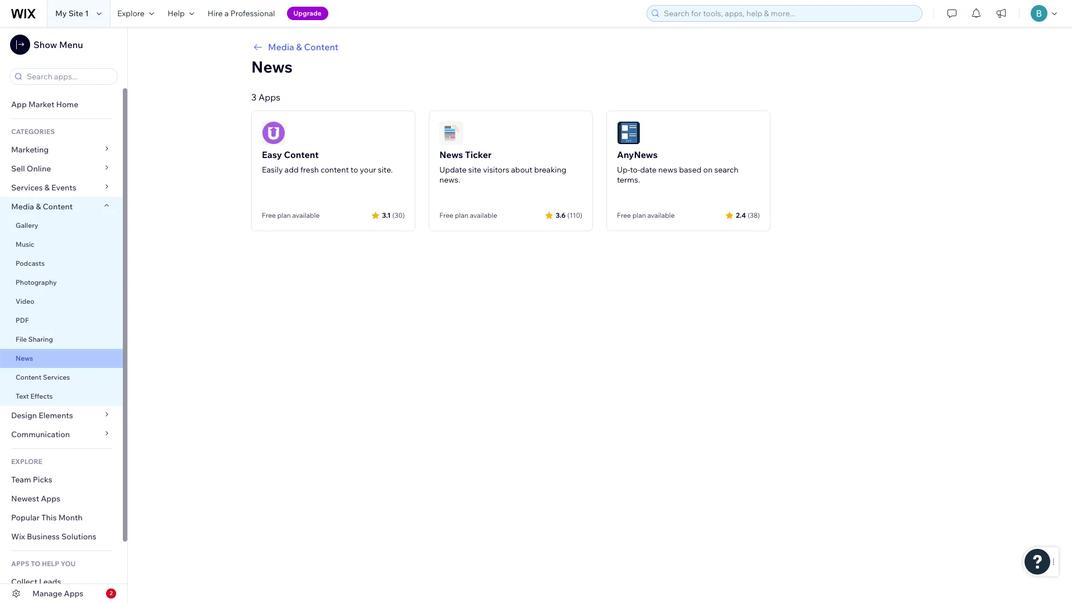 Task type: vqa. For each thing, say whether or not it's contained in the screenshot.
App Market Home link
yes



Task type: locate. For each thing, give the bounding box(es) containing it.
content up fresh
[[284, 149, 319, 160]]

plan down terms.
[[632, 211, 646, 219]]

plan for up-
[[632, 211, 646, 219]]

1 horizontal spatial free
[[439, 211, 453, 219]]

month
[[58, 513, 83, 523]]

text
[[16, 392, 29, 400]]

1 horizontal spatial media & content link
[[251, 40, 948, 54]]

2 free plan available from the left
[[439, 211, 497, 219]]

news up update
[[439, 149, 463, 160]]

2 vertical spatial &
[[36, 202, 41, 212]]

1 vertical spatial news
[[439, 149, 463, 160]]

apps
[[258, 92, 280, 103], [41, 494, 60, 504], [64, 589, 83, 599]]

site.
[[378, 165, 393, 175]]

free down news.
[[439, 211, 453, 219]]

hire a professional link
[[201, 0, 282, 27]]

free plan available down terms.
[[617, 211, 675, 219]]

3 free from the left
[[617, 211, 631, 219]]

1 horizontal spatial free plan available
[[439, 211, 497, 219]]

3.1 (30)
[[382, 211, 405, 219]]

2 horizontal spatial apps
[[258, 92, 280, 103]]

1 horizontal spatial available
[[470, 211, 497, 219]]

show
[[34, 39, 57, 50]]

content down "services & events" link
[[43, 202, 73, 212]]

2 horizontal spatial &
[[296, 41, 302, 52]]

2 horizontal spatial plan
[[632, 211, 646, 219]]

easily
[[262, 165, 283, 175]]

wix
[[11, 532, 25, 542]]

wix business solutions link
[[0, 527, 123, 546]]

available down the news
[[647, 211, 675, 219]]

about
[[511, 165, 532, 175]]

you
[[61, 559, 76, 568]]

media & content down upgrade button
[[268, 41, 338, 52]]

3
[[251, 92, 256, 103]]

available down fresh
[[292, 211, 320, 219]]

on
[[703, 165, 713, 175]]

2 horizontal spatial free
[[617, 211, 631, 219]]

solutions
[[61, 532, 96, 542]]

& down upgrade button
[[296, 41, 302, 52]]

2 horizontal spatial news
[[439, 149, 463, 160]]

available for up-
[[647, 211, 675, 219]]

video link
[[0, 292, 123, 311]]

show menu button
[[10, 35, 83, 55]]

date
[[640, 165, 657, 175]]

news down file
[[16, 354, 33, 362]]

music link
[[0, 235, 123, 254]]

0 horizontal spatial media
[[11, 202, 34, 212]]

easy
[[262, 149, 282, 160]]

elements
[[39, 410, 73, 420]]

communication
[[11, 429, 72, 439]]

content services link
[[0, 368, 123, 387]]

apps
[[11, 559, 29, 568]]

professional
[[230, 8, 275, 18]]

0 horizontal spatial free
[[262, 211, 276, 219]]

services down the sell online
[[11, 183, 43, 193]]

sidebar element
[[0, 27, 128, 603]]

1 vertical spatial media
[[11, 202, 34, 212]]

0 vertical spatial apps
[[258, 92, 280, 103]]

apps up this
[[41, 494, 60, 504]]

breaking
[[534, 165, 566, 175]]

1 vertical spatial apps
[[41, 494, 60, 504]]

Search for tools, apps, help & more... field
[[661, 6, 919, 21]]

free for content
[[262, 211, 276, 219]]

free down terms.
[[617, 211, 631, 219]]

0 vertical spatial media & content
[[268, 41, 338, 52]]

apps right 3
[[258, 92, 280, 103]]

free plan available down news.
[[439, 211, 497, 219]]

plan for ticker
[[455, 211, 468, 219]]

news ticker logo image
[[439, 121, 463, 145]]

this
[[41, 513, 57, 523]]

design elements link
[[0, 406, 123, 425]]

plan down news.
[[455, 211, 468, 219]]

your
[[360, 165, 376, 175]]

0 horizontal spatial plan
[[277, 211, 291, 219]]

free
[[262, 211, 276, 219], [439, 211, 453, 219], [617, 211, 631, 219]]

marketing
[[11, 145, 49, 155]]

media up gallery
[[11, 202, 34, 212]]

news inside sidebar element
[[16, 354, 33, 362]]

file sharing link
[[0, 330, 123, 349]]

help
[[42, 559, 59, 568]]

1 free plan available from the left
[[262, 211, 320, 219]]

services down news link
[[43, 373, 70, 381]]

0 horizontal spatial available
[[292, 211, 320, 219]]

1 vertical spatial media & content
[[11, 202, 73, 212]]

3 apps
[[251, 92, 280, 103]]

available down site
[[470, 211, 497, 219]]

available
[[292, 211, 320, 219], [470, 211, 497, 219], [647, 211, 675, 219]]

upgrade
[[293, 9, 321, 17]]

content
[[321, 165, 349, 175]]

online
[[27, 164, 51, 174]]

news up 3 apps
[[251, 57, 293, 76]]

1 horizontal spatial plan
[[455, 211, 468, 219]]

visitors
[[483, 165, 509, 175]]

content down upgrade button
[[304, 41, 338, 52]]

services
[[11, 183, 43, 193], [43, 373, 70, 381]]

free plan available down add
[[262, 211, 320, 219]]

0 horizontal spatial &
[[36, 202, 41, 212]]

2 available from the left
[[470, 211, 497, 219]]

content
[[304, 41, 338, 52], [284, 149, 319, 160], [43, 202, 73, 212], [16, 373, 41, 381]]

(110)
[[567, 211, 582, 219]]

0 horizontal spatial media & content
[[11, 202, 73, 212]]

media & content link
[[251, 40, 948, 54], [0, 197, 123, 216]]

newest apps link
[[0, 489, 123, 508]]

apps to help you
[[11, 559, 76, 568]]

file sharing
[[16, 335, 53, 343]]

1 vertical spatial &
[[45, 183, 50, 193]]

1 plan from the left
[[277, 211, 291, 219]]

site
[[68, 8, 83, 18]]

a
[[224, 8, 229, 18]]

2 plan from the left
[[455, 211, 468, 219]]

app
[[11, 99, 27, 109]]

1 horizontal spatial apps
[[64, 589, 83, 599]]

& left events
[[45, 183, 50, 193]]

0 horizontal spatial news
[[16, 354, 33, 362]]

newest apps
[[11, 494, 60, 504]]

free plan available
[[262, 211, 320, 219], [439, 211, 497, 219], [617, 211, 675, 219]]

team picks link
[[0, 470, 123, 489]]

1 vertical spatial media & content link
[[0, 197, 123, 216]]

ticker
[[465, 149, 492, 160]]

& down services & events
[[36, 202, 41, 212]]

1 horizontal spatial media
[[268, 41, 294, 52]]

plan for content
[[277, 211, 291, 219]]

sell online link
[[0, 159, 123, 178]]

my
[[55, 8, 67, 18]]

2 horizontal spatial free plan available
[[617, 211, 675, 219]]

media down upgrade button
[[268, 41, 294, 52]]

categories
[[11, 127, 55, 136]]

plan down add
[[277, 211, 291, 219]]

1 horizontal spatial &
[[45, 183, 50, 193]]

3 available from the left
[[647, 211, 675, 219]]

2 vertical spatial apps
[[64, 589, 83, 599]]

2 vertical spatial news
[[16, 354, 33, 362]]

popular
[[11, 513, 40, 523]]

2 horizontal spatial available
[[647, 211, 675, 219]]

3 plan from the left
[[632, 211, 646, 219]]

content inside easy content easily add fresh content to your site.
[[284, 149, 319, 160]]

1 vertical spatial services
[[43, 373, 70, 381]]

media & content down services & events
[[11, 202, 73, 212]]

help
[[167, 8, 185, 18]]

0 horizontal spatial apps
[[41, 494, 60, 504]]

apps right 'manage'
[[64, 589, 83, 599]]

2 free from the left
[[439, 211, 453, 219]]

search
[[714, 165, 738, 175]]

free down the easily
[[262, 211, 276, 219]]

1 horizontal spatial news
[[251, 57, 293, 76]]

& for "services & events" link
[[45, 183, 50, 193]]

newest
[[11, 494, 39, 504]]

1 free from the left
[[262, 211, 276, 219]]

1 available from the left
[[292, 211, 320, 219]]

news
[[251, 57, 293, 76], [439, 149, 463, 160], [16, 354, 33, 362]]

media & content
[[268, 41, 338, 52], [11, 202, 73, 212]]

0 horizontal spatial free plan available
[[262, 211, 320, 219]]

events
[[51, 183, 76, 193]]

0 vertical spatial media
[[268, 41, 294, 52]]

1
[[85, 8, 89, 18]]

3 free plan available from the left
[[617, 211, 675, 219]]



Task type: describe. For each thing, give the bounding box(es) containing it.
design
[[11, 410, 37, 420]]

wix business solutions
[[11, 532, 96, 542]]

easy content logo image
[[262, 121, 285, 145]]

video
[[16, 297, 34, 305]]

free plan available for ticker
[[439, 211, 497, 219]]

sharing
[[28, 335, 53, 343]]

anynews
[[617, 149, 658, 160]]

hire
[[208, 8, 223, 18]]

file
[[16, 335, 27, 343]]

based
[[679, 165, 701, 175]]

easy content easily add fresh content to your site.
[[262, 149, 393, 175]]

my site 1
[[55, 8, 89, 18]]

team picks
[[11, 475, 52, 485]]

popular this month link
[[0, 508, 123, 527]]

up-
[[617, 165, 630, 175]]

3.6 (110)
[[556, 211, 582, 219]]

3.1
[[382, 211, 391, 219]]

photography
[[16, 278, 57, 286]]

marketing link
[[0, 140, 123, 159]]

explore
[[11, 457, 42, 466]]

media inside sidebar element
[[11, 202, 34, 212]]

update
[[439, 165, 466, 175]]

podcasts
[[16, 259, 45, 267]]

menu
[[59, 39, 83, 50]]

available for content
[[292, 211, 320, 219]]

to
[[31, 559, 40, 568]]

news
[[658, 165, 677, 175]]

0 horizontal spatial media & content link
[[0, 197, 123, 216]]

news ticker update site visitors about breaking news.
[[439, 149, 566, 185]]

free for up-
[[617, 211, 631, 219]]

0 vertical spatial &
[[296, 41, 302, 52]]

podcasts link
[[0, 254, 123, 273]]

photography link
[[0, 273, 123, 292]]

site
[[468, 165, 481, 175]]

2
[[110, 590, 113, 597]]

& for the media & content link to the left
[[36, 202, 41, 212]]

news inside news ticker update site visitors about breaking news.
[[439, 149, 463, 160]]

content up text effects
[[16, 373, 41, 381]]

(30)
[[392, 211, 405, 219]]

2.4
[[736, 211, 746, 219]]

gallery
[[16, 221, 38, 229]]

show menu
[[34, 39, 83, 50]]

picks
[[33, 475, 52, 485]]

add
[[285, 165, 299, 175]]

home
[[56, 99, 78, 109]]

terms.
[[617, 175, 640, 185]]

app market home
[[11, 99, 78, 109]]

sell online
[[11, 164, 51, 174]]

services & events
[[11, 183, 76, 193]]

team
[[11, 475, 31, 485]]

text effects link
[[0, 387, 123, 406]]

pdf link
[[0, 311, 123, 330]]

anynews logo image
[[617, 121, 640, 145]]

help button
[[161, 0, 201, 27]]

apps for manage apps
[[64, 589, 83, 599]]

free plan available for up-
[[617, 211, 675, 219]]

news.
[[439, 175, 460, 185]]

hire a professional
[[208, 8, 275, 18]]

2.4 (38)
[[736, 211, 760, 219]]

business
[[27, 532, 60, 542]]

media & content inside sidebar element
[[11, 202, 73, 212]]

collect leads link
[[0, 572, 123, 591]]

music
[[16, 240, 34, 248]]

app market home link
[[0, 95, 123, 114]]

to
[[351, 165, 358, 175]]

news link
[[0, 349, 123, 368]]

0 vertical spatial news
[[251, 57, 293, 76]]

1 horizontal spatial media & content
[[268, 41, 338, 52]]

services & events link
[[0, 178, 123, 197]]

upgrade button
[[287, 7, 328, 20]]

popular this month
[[11, 513, 83, 523]]

collect
[[11, 577, 37, 587]]

leads
[[39, 577, 61, 587]]

manage apps
[[32, 589, 83, 599]]

explore
[[117, 8, 145, 18]]

apps for newest apps
[[41, 494, 60, 504]]

0 vertical spatial media & content link
[[251, 40, 948, 54]]

free plan available for content
[[262, 211, 320, 219]]

available for ticker
[[470, 211, 497, 219]]

apps for 3 apps
[[258, 92, 280, 103]]

collect leads
[[11, 577, 61, 587]]

fresh
[[300, 165, 319, 175]]

content services
[[16, 373, 70, 381]]

design elements
[[11, 410, 73, 420]]

communication link
[[0, 425, 123, 444]]

anynews up-to-date news based on search terms.
[[617, 149, 738, 185]]

to-
[[630, 165, 640, 175]]

free for ticker
[[439, 211, 453, 219]]

Search apps... field
[[23, 69, 114, 84]]

0 vertical spatial services
[[11, 183, 43, 193]]

manage
[[32, 589, 62, 599]]

3.6
[[556, 211, 566, 219]]



